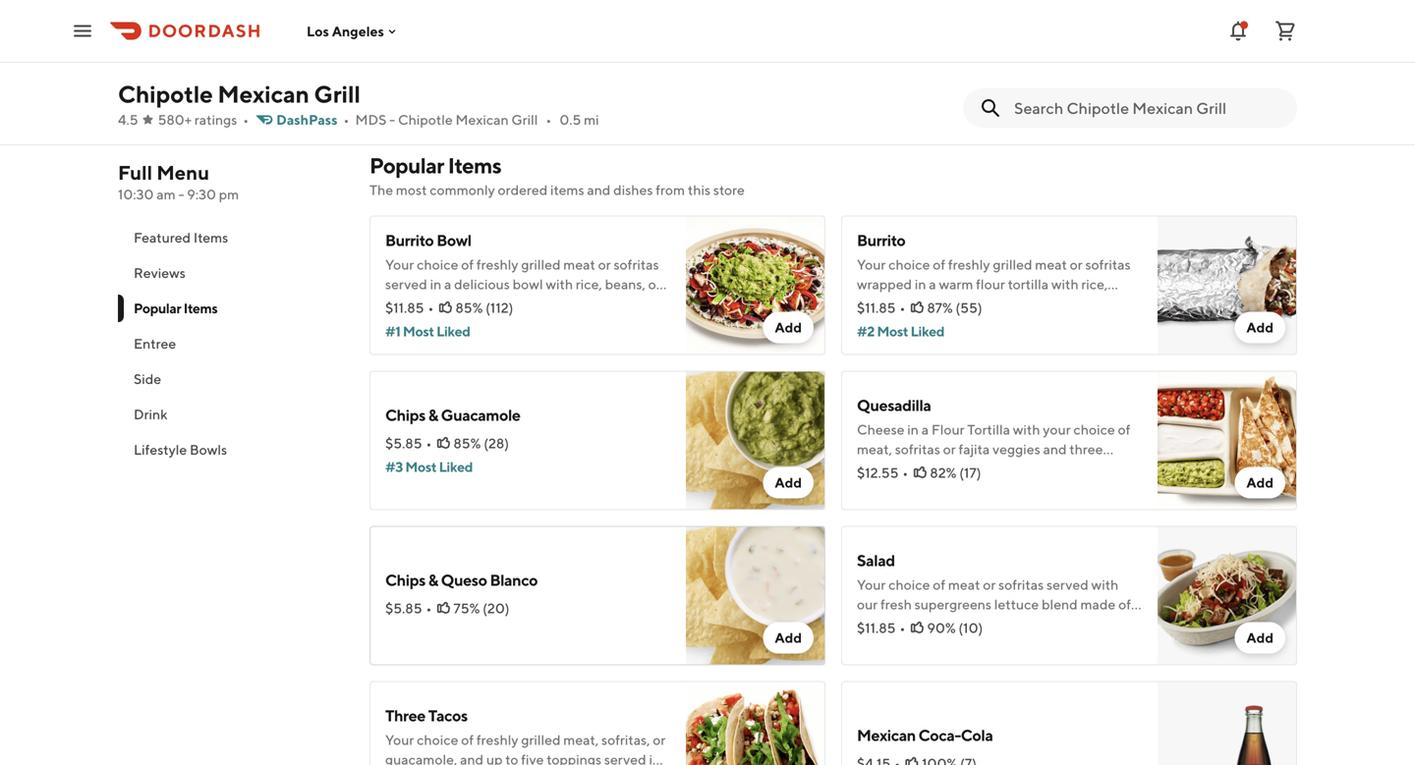 Task type: locate. For each thing, give the bounding box(es) containing it.
and left up
[[460, 752, 484, 766]]

items inside popular items the most commonly ordered items and dishes from this store
[[448, 153, 501, 178]]

chips for chips & queso blanco
[[385, 571, 425, 590]]

cream
[[504, 315, 543, 332]]

chipotle up "580+"
[[118, 80, 213, 108]]

served up queso
[[385, 276, 427, 292]]

most right the #1
[[403, 323, 434, 340]]

1 vertical spatial -
[[178, 186, 184, 202]]

fajita up queso
[[385, 296, 416, 312]]

1 horizontal spatial sofritas
[[895, 441, 940, 457]]

three
[[1069, 441, 1103, 457]]

0 vertical spatial in
[[430, 276, 441, 292]]

blanco
[[490, 571, 538, 590]]

1 vertical spatial $5.85
[[385, 600, 422, 617]]

a inside quesadilla cheese in a flour tortilla with your choice of meat, sofritas or fajita veggies and three included sides.
[[921, 422, 929, 438]]

meat,
[[857, 441, 892, 457], [563, 732, 599, 748]]

with
[[546, 276, 573, 292], [548, 296, 575, 312], [1013, 422, 1040, 438]]

1 vertical spatial grill
[[511, 112, 538, 128]]

g
[[1224, 0, 1236, 19]]

choice for tacos
[[417, 732, 458, 748]]

items up commonly at top
[[448, 153, 501, 178]]

1 horizontal spatial mexican
[[455, 112, 509, 128]]

• left 90% at the right bottom of the page
[[900, 620, 905, 636]]

(10)
[[959, 620, 983, 636]]

1 vertical spatial in
[[907, 422, 919, 438]]

a
[[444, 276, 451, 292], [921, 422, 929, 438]]

quesadilla image
[[1158, 371, 1297, 511]]

choice inside three tacos your choice of freshly grilled meat, sofritas, or guacamole, and up to five toppings served i
[[417, 732, 458, 748]]

grilled for tacos
[[521, 732, 561, 748]]

1 vertical spatial chipotle
[[398, 112, 453, 128]]

2 vertical spatial items
[[183, 300, 218, 316]]

• down chipotle mexican grill
[[243, 112, 249, 128]]

and down your
[[1043, 441, 1067, 457]]

of right your
[[1118, 422, 1130, 438]]

& for queso
[[428, 571, 438, 590]]

2 your from the top
[[385, 732, 414, 748]]

1 horizontal spatial burrito
[[857, 231, 905, 250]]

in
[[430, 276, 441, 292], [907, 422, 919, 438]]

chips & guacamole image
[[686, 371, 825, 511]]

0 vertical spatial 85%
[[455, 300, 483, 316]]

$11.85 • up #2
[[857, 300, 905, 316]]

$5.85 left 75% on the left of page
[[385, 600, 422, 617]]

85% (112)
[[455, 300, 513, 316]]

0 vertical spatial choice
[[417, 256, 458, 273]]

am
[[157, 186, 176, 202]]

1 your from the top
[[385, 256, 414, 273]]

1 & from the top
[[428, 406, 438, 425]]

1 horizontal spatial chipotle
[[398, 112, 453, 128]]

grilled inside three tacos your choice of freshly grilled meat, sofritas, or guacamole, and up to five toppings served i
[[521, 732, 561, 748]]

fajita up (17)
[[959, 441, 990, 457]]

2 freshly from the top
[[476, 732, 518, 748]]

popular inside popular items the most commonly ordered items and dishes from this store
[[369, 153, 444, 178]]

and inside three tacos your choice of freshly grilled meat, sofritas, or guacamole, and up to five toppings served i
[[460, 752, 484, 766]]

fajita
[[385, 296, 416, 312], [959, 441, 990, 457]]

liked down 87%
[[911, 323, 944, 340]]

with up cheese. on the top
[[548, 296, 575, 312]]

85% down delicious
[[455, 300, 483, 316]]

$11.85
[[385, 300, 424, 316], [857, 300, 896, 316], [857, 620, 896, 636]]

- right "mds"
[[389, 112, 395, 128]]

delicious
[[454, 276, 510, 292]]

fajita inside burrito bowl your choice of freshly grilled meat or sofritas served in a delicious bowl with rice, beans, or fajita veggies, and topped with guac, salsa, queso blanco, sour cream or cheese.
[[385, 296, 416, 312]]

1 horizontal spatial fajita
[[959, 441, 990, 457]]

87% (55)
[[927, 300, 982, 316]]

1 vertical spatial your
[[385, 732, 414, 748]]

chipotle right "mds"
[[398, 112, 453, 128]]

1 horizontal spatial served
[[604, 752, 646, 766]]

75%
[[453, 600, 480, 617]]

0 vertical spatial a
[[444, 276, 451, 292]]

notification bell image
[[1226, 19, 1250, 43]]

- right the am
[[178, 186, 184, 202]]

1 vertical spatial sofritas
[[895, 441, 940, 457]]

#1
[[385, 323, 400, 340]]

with up veggies
[[1013, 422, 1040, 438]]

entree button
[[118, 326, 346, 362]]

2 vertical spatial mexican
[[857, 726, 916, 745]]

$5.85 for chips & queso blanco
[[385, 600, 422, 617]]

three
[[385, 707, 425, 725]]

2 vertical spatial of
[[461, 732, 474, 748]]

$5.85 • left 75% on the left of page
[[385, 600, 432, 617]]

• left sides.
[[903, 465, 908, 481]]

0 horizontal spatial burrito
[[385, 231, 434, 250]]

los angeles button
[[307, 23, 400, 39]]

0 vertical spatial served
[[385, 276, 427, 292]]

$11.85 up #2
[[857, 300, 896, 316]]

burrito up #2
[[857, 231, 905, 250]]

mexican up the dashpass
[[218, 80, 309, 108]]

2 chips from the top
[[385, 571, 425, 590]]

$11.85 left 90% at the right bottom of the page
[[857, 620, 896, 636]]

reviews
[[134, 265, 186, 281]]

items up the reviews button
[[193, 229, 228, 246]]

your for burrito
[[385, 256, 414, 273]]

a left flour
[[921, 422, 929, 438]]

or inside three tacos your choice of freshly grilled meat, sofritas, or guacamole, and up to five toppings served i
[[653, 732, 666, 748]]

and inside popular items the most commonly ordered items and dishes from this store
[[587, 182, 611, 198]]

1 vertical spatial freshly
[[476, 732, 518, 748]]

$5.85 up #3
[[385, 435, 422, 452]]

grilled up bowl
[[521, 256, 561, 273]]

burrito bowl your choice of freshly grilled meat or sofritas served in a delicious bowl with rice, beans, or fajita veggies, and topped with guac, salsa, queso blanco, sour cream or cheese.
[[385, 231, 661, 332]]

1 horizontal spatial -
[[389, 112, 395, 128]]

add button for quesadilla
[[1235, 467, 1285, 499]]

items
[[550, 182, 584, 198]]

1 grilled from the top
[[521, 256, 561, 273]]

1 burrito from the left
[[385, 231, 434, 250]]

sofritas up sides.
[[895, 441, 940, 457]]

$11.85 • up the #1
[[385, 300, 434, 316]]

0 vertical spatial sofritas
[[614, 256, 659, 273]]

580+
[[158, 112, 192, 128]]

pm
[[219, 186, 239, 202]]

0 vertical spatial your
[[385, 256, 414, 273]]

of inside burrito bowl your choice of freshly grilled meat or sofritas served in a delicious bowl with rice, beans, or fajita veggies, and topped with guac, salsa, queso blanco, sour cream or cheese.
[[461, 256, 474, 273]]

10:30
[[118, 186, 154, 202]]

add button for burrito
[[1235, 312, 1285, 343]]

85% left (28)
[[453, 435, 481, 452]]

items inside button
[[193, 229, 228, 246]]

burrito left bowl
[[385, 231, 434, 250]]

1 vertical spatial fajita
[[959, 441, 990, 457]]

0 vertical spatial -
[[389, 112, 395, 128]]

tortilla
[[967, 422, 1010, 438]]

$11.85 up the #1
[[385, 300, 424, 316]]

0 horizontal spatial a
[[444, 276, 451, 292]]

your down the three
[[385, 732, 414, 748]]

queso
[[385, 315, 423, 332]]

chips up #3
[[385, 406, 425, 425]]

in down quesadilla
[[907, 422, 919, 438]]

popular up most
[[369, 153, 444, 178]]

1 vertical spatial a
[[921, 422, 929, 438]]

mexican left coca-
[[857, 726, 916, 745]]

full
[[118, 161, 152, 184]]

grilled inside burrito bowl your choice of freshly grilled meat or sofritas served in a delicious bowl with rice, beans, or fajita veggies, and topped with guac, salsa, queso blanco, sour cream or cheese.
[[521, 256, 561, 273]]

drink
[[134, 406, 168, 423]]

2 vertical spatial choice
[[417, 732, 458, 748]]

choice for bowl
[[417, 256, 458, 273]]

1 vertical spatial choice
[[1074, 422, 1115, 438]]

your inside burrito bowl your choice of freshly grilled meat or sofritas served in a delicious bowl with rice, beans, or fajita veggies, and topped with guac, salsa, queso blanco, sour cream or cheese.
[[385, 256, 414, 273]]

1 vertical spatial &
[[428, 571, 438, 590]]

or right sofritas,
[[653, 732, 666, 748]]

and inside quesadilla cheese in a flour tortilla with your choice of meat, sofritas or fajita veggies and three included sides.
[[1043, 441, 1067, 457]]

sofritas inside burrito bowl your choice of freshly grilled meat or sofritas served in a delicious bowl with rice, beans, or fajita veggies, and topped with guac, salsa, queso blanco, sour cream or cheese.
[[614, 256, 659, 273]]

$12.55
[[857, 465, 899, 481]]

1 vertical spatial $5.85 •
[[385, 600, 432, 617]]

of inside three tacos your choice of freshly grilled meat, sofritas, or guacamole, and up to five toppings served i
[[461, 732, 474, 748]]

0 items, open order cart image
[[1274, 19, 1297, 43]]

included
[[857, 461, 912, 477]]

2 burrito from the left
[[857, 231, 905, 250]]

grill
[[314, 80, 360, 108], [511, 112, 538, 128]]

4.5
[[118, 112, 138, 128]]

liked down veggies,
[[436, 323, 470, 340]]

0 horizontal spatial sofritas
[[614, 256, 659, 273]]

1 horizontal spatial meat,
[[857, 441, 892, 457]]

1 freshly from the top
[[476, 256, 518, 273]]

0 horizontal spatial in
[[430, 276, 441, 292]]

• up the #3 most liked
[[426, 435, 432, 452]]

$11.85 • for burrito
[[857, 300, 905, 316]]

1 vertical spatial meat,
[[563, 732, 599, 748]]

and
[[587, 182, 611, 198], [473, 296, 497, 312], [1043, 441, 1067, 457], [460, 752, 484, 766]]

- inside full menu 10:30 am - 9:30 pm
[[178, 186, 184, 202]]

your up queso
[[385, 256, 414, 273]]

burrito for burrito
[[857, 231, 905, 250]]

beans,
[[605, 276, 646, 292]]

• left 0.5
[[546, 112, 552, 128]]

2 & from the top
[[428, 571, 438, 590]]

•
[[1236, 38, 1241, 52], [243, 112, 249, 128], [344, 112, 349, 128], [546, 112, 552, 128], [428, 300, 434, 316], [900, 300, 905, 316], [426, 435, 432, 452], [903, 465, 908, 481], [426, 600, 432, 617], [900, 620, 905, 636]]

1 vertical spatial grilled
[[521, 732, 561, 748]]

mexican coca-cola
[[857, 726, 993, 745]]

of down tacos
[[461, 732, 474, 748]]

open menu image
[[71, 19, 94, 43]]

salad image
[[1158, 526, 1297, 666]]

add for chips & guacamole
[[775, 475, 802, 491]]

most
[[403, 323, 434, 340], [877, 323, 908, 340], [405, 459, 436, 475]]

and inside burrito bowl your choice of freshly grilled meat or sofritas served in a delicious bowl with rice, beans, or fajita veggies, and topped with guac, salsa, queso blanco, sour cream or cheese.
[[473, 296, 497, 312]]

your
[[1043, 422, 1071, 438]]

a inside burrito bowl your choice of freshly grilled meat or sofritas served in a delicious bowl with rice, beans, or fajita veggies, and topped with guac, salsa, queso blanco, sour cream or cheese.
[[444, 276, 451, 292]]

0 vertical spatial $5.85
[[385, 435, 422, 452]]

1 $5.85 • from the top
[[385, 435, 432, 452]]

• left "mds"
[[344, 112, 349, 128]]

87%
[[927, 300, 953, 316]]

grill up dashpass • at the left top of page
[[314, 80, 360, 108]]

$5.85 • up #3
[[385, 435, 432, 452]]

0 horizontal spatial served
[[385, 276, 427, 292]]

most for burrito bowl
[[403, 323, 434, 340]]

0 vertical spatial items
[[448, 153, 501, 178]]

add button for burrito bowl
[[763, 312, 814, 343]]

0 horizontal spatial fajita
[[385, 296, 416, 312]]

add button for chips & guacamole
[[763, 467, 814, 499]]

and up sour
[[473, 296, 497, 312]]

1 horizontal spatial popular
[[369, 153, 444, 178]]

1 chips from the top
[[385, 406, 425, 425]]

and right items
[[587, 182, 611, 198]]

freshly up up
[[476, 732, 518, 748]]

add button for chips & queso blanco
[[763, 623, 814, 654]]

grilled for bowl
[[521, 256, 561, 273]]

items for popular items the most commonly ordered items and dishes from this store
[[448, 153, 501, 178]]

items
[[448, 153, 501, 178], [193, 229, 228, 246], [183, 300, 218, 316]]

meat, inside quesadilla cheese in a flour tortilla with your choice of meat, sofritas or fajita veggies and three included sides.
[[857, 441, 892, 457]]

2 vertical spatial with
[[1013, 422, 1040, 438]]

mexican up commonly at top
[[455, 112, 509, 128]]

burrito image
[[1158, 216, 1297, 355]]

your
[[385, 256, 414, 273], [385, 732, 414, 748]]

0 vertical spatial chipotle
[[118, 80, 213, 108]]

0 vertical spatial of
[[461, 256, 474, 273]]

1 vertical spatial 85%
[[453, 435, 481, 452]]

a up veggies,
[[444, 276, 451, 292]]

1 $5.85 from the top
[[385, 435, 422, 452]]

0 vertical spatial &
[[428, 406, 438, 425]]

meat, down cheese
[[857, 441, 892, 457]]

bowl
[[513, 276, 543, 292]]

1 horizontal spatial grill
[[511, 112, 538, 128]]

1 horizontal spatial in
[[907, 422, 919, 438]]

coca-
[[918, 726, 961, 745]]

• right the 8/12/23
[[1236, 38, 1241, 52]]

1 vertical spatial served
[[604, 752, 646, 766]]

1 vertical spatial items
[[193, 229, 228, 246]]

2 $5.85 from the top
[[385, 600, 422, 617]]

0 horizontal spatial -
[[178, 186, 184, 202]]

mexican
[[218, 80, 309, 108], [455, 112, 509, 128], [857, 726, 916, 745]]

1 vertical spatial popular
[[134, 300, 181, 316]]

0 horizontal spatial meat,
[[563, 732, 599, 748]]

0 vertical spatial mexican
[[218, 80, 309, 108]]

burrito for burrito bowl your choice of freshly grilled meat or sofritas served in a delicious bowl with rice, beans, or fajita veggies, and topped with guac, salsa, queso blanco, sour cream or cheese.
[[385, 231, 434, 250]]

& left guacamole
[[428, 406, 438, 425]]

choice up three
[[1074, 422, 1115, 438]]

1 horizontal spatial a
[[921, 422, 929, 438]]

items down the reviews button
[[183, 300, 218, 316]]

0 vertical spatial popular
[[369, 153, 444, 178]]

0 vertical spatial grill
[[314, 80, 360, 108]]

with down meat
[[546, 276, 573, 292]]

freshly inside three tacos your choice of freshly grilled meat, sofritas, or guacamole, and up to five toppings served i
[[476, 732, 518, 748]]

of up delicious
[[461, 256, 474, 273]]

Item Search search field
[[1014, 97, 1281, 119]]

lifestyle
[[134, 442, 187, 458]]

add for salad
[[1246, 630, 1274, 646]]

your for three
[[385, 732, 414, 748]]

chips & queso blanco
[[385, 571, 538, 590]]

freshly up delicious
[[476, 256, 518, 273]]

& left queso
[[428, 571, 438, 590]]

order
[[1300, 38, 1332, 52]]

choice inside burrito bowl your choice of freshly grilled meat or sofritas served in a delicious bowl with rice, beans, or fajita veggies, and topped with guac, salsa, queso blanco, sour cream or cheese.
[[417, 256, 458, 273]]

sofritas up beans,
[[614, 256, 659, 273]]

2 $5.85 • from the top
[[385, 600, 432, 617]]

of for tacos
[[461, 732, 474, 748]]

0 vertical spatial freshly
[[476, 256, 518, 273]]

$5.85 •
[[385, 435, 432, 452], [385, 600, 432, 617]]

freshly inside burrito bowl your choice of freshly grilled meat or sofritas served in a delicious bowl with rice, beans, or fajita veggies, and topped with guac, salsa, queso blanco, sour cream or cheese.
[[476, 256, 518, 273]]

choice up the guacamole,
[[417, 732, 458, 748]]

in up veggies,
[[430, 276, 441, 292]]

meat, up toppings
[[563, 732, 599, 748]]

liked for burrito bowl
[[436, 323, 470, 340]]

choice down bowl
[[417, 256, 458, 273]]

served
[[385, 276, 427, 292], [604, 752, 646, 766]]

chipotle
[[118, 80, 213, 108], [398, 112, 453, 128]]

$11.85 • left 90% at the right bottom of the page
[[857, 620, 905, 636]]

served down sofritas,
[[604, 752, 646, 766]]

580+ ratings •
[[158, 112, 249, 128]]

• up the #1 most liked
[[428, 300, 434, 316]]

burrito inside burrito bowl your choice of freshly grilled meat or sofritas served in a delicious bowl with rice, beans, or fajita veggies, and topped with guac, salsa, queso blanco, sour cream or cheese.
[[385, 231, 434, 250]]

chips
[[385, 406, 425, 425], [385, 571, 425, 590]]

add for burrito bowl
[[775, 319, 802, 336]]

or down flour
[[943, 441, 956, 457]]

add button for salad
[[1235, 623, 1285, 654]]

los
[[307, 23, 329, 39]]

grill left 0.5
[[511, 112, 538, 128]]

1 vertical spatial chips
[[385, 571, 425, 590]]

chips left queso
[[385, 571, 425, 590]]

0 vertical spatial meat,
[[857, 441, 892, 457]]

items for featured items
[[193, 229, 228, 246]]

most for burrito
[[877, 323, 908, 340]]

grilled up five
[[521, 732, 561, 748]]

most right #2
[[877, 323, 908, 340]]

2 grilled from the top
[[521, 732, 561, 748]]

-
[[389, 112, 395, 128], [178, 186, 184, 202]]

popular items the most commonly ordered items and dishes from this store
[[369, 153, 745, 198]]

popular down reviews
[[134, 300, 181, 316]]

0 vertical spatial $5.85 •
[[385, 435, 432, 452]]

0 horizontal spatial popular
[[134, 300, 181, 316]]

0 vertical spatial fajita
[[385, 296, 416, 312]]

$11.85 • for burrito bowl
[[385, 300, 434, 316]]

85% for 85% (112)
[[455, 300, 483, 316]]

your inside three tacos your choice of freshly grilled meat, sofritas, or guacamole, and up to five toppings served i
[[385, 732, 414, 748]]

0 vertical spatial grilled
[[521, 256, 561, 273]]

(112)
[[486, 300, 513, 316]]

bowl
[[437, 231, 471, 250]]

0 vertical spatial chips
[[385, 406, 425, 425]]

1 vertical spatial of
[[1118, 422, 1130, 438]]



Task type: vqa. For each thing, say whether or not it's contained in the screenshot.
the freshly
yes



Task type: describe. For each thing, give the bounding box(es) containing it.
served inside three tacos your choice of freshly grilled meat, sofritas, or guacamole, and up to five toppings served i
[[604, 752, 646, 766]]

up
[[486, 752, 503, 766]]

of inside quesadilla cheese in a flour tortilla with your choice of meat, sofritas or fajita veggies and three included sides.
[[1118, 422, 1130, 438]]

doordash
[[1244, 38, 1298, 52]]

popular for popular items
[[134, 300, 181, 316]]

$5.85 • for chips & queso blanco
[[385, 600, 432, 617]]

side
[[134, 371, 161, 387]]

liked for burrito
[[911, 323, 944, 340]]

meat
[[563, 256, 595, 273]]

toppings
[[547, 752, 601, 766]]

los angeles
[[307, 23, 384, 39]]

1 vertical spatial with
[[548, 296, 575, 312]]

most
[[396, 182, 427, 198]]

75% (20)
[[453, 600, 510, 617]]

full menu 10:30 am - 9:30 pm
[[118, 161, 239, 202]]

#3
[[385, 459, 403, 475]]

rakeerah
[[1155, 0, 1221, 19]]

1 vertical spatial mexican
[[455, 112, 509, 128]]

veggies
[[993, 441, 1040, 457]]

freshly for bowl
[[476, 256, 518, 273]]

quesadilla cheese in a flour tortilla with your choice of meat, sofritas or fajita veggies and three included sides.
[[857, 396, 1130, 477]]

guac,
[[578, 296, 611, 312]]

85% (28)
[[453, 435, 509, 452]]

8/12/23 • doordash order
[[1192, 38, 1332, 52]]

three tacos your choice of freshly grilled meat, sofritas, or guacamole, and up to five toppings served i
[[385, 707, 666, 766]]

freshly for tacos
[[476, 732, 518, 748]]

side button
[[118, 362, 346, 397]]

0 horizontal spatial chipotle
[[118, 80, 213, 108]]

popular items
[[134, 300, 218, 316]]

82%
[[930, 465, 957, 481]]

& for guacamole
[[428, 406, 438, 425]]

this
[[688, 182, 711, 198]]

angeles
[[332, 23, 384, 39]]

$11.85 for salad
[[857, 620, 896, 636]]

ordered
[[498, 182, 548, 198]]

sofritas,
[[601, 732, 650, 748]]

menu
[[156, 161, 209, 184]]

quesadilla
[[857, 396, 931, 415]]

82% (17)
[[930, 465, 981, 481]]

mds
[[355, 112, 387, 128]]

chips & guacamole
[[385, 406, 520, 425]]

$12.55 •
[[857, 465, 908, 481]]

90%
[[927, 620, 956, 636]]

0 horizontal spatial grill
[[314, 80, 360, 108]]

tacos
[[428, 707, 468, 725]]

add for quesadilla
[[1246, 475, 1274, 491]]

(17)
[[959, 465, 981, 481]]

fajita inside quesadilla cheese in a flour tortilla with your choice of meat, sofritas or fajita veggies and three included sides.
[[959, 441, 990, 457]]

commonly
[[430, 182, 495, 198]]

items for popular items
[[183, 300, 218, 316]]

mds - chipotle mexican grill • 0.5 mi
[[355, 112, 599, 128]]

chips & queso blanco image
[[686, 526, 825, 666]]

most right #3
[[405, 459, 436, 475]]

dishes
[[613, 182, 653, 198]]

served inside burrito bowl your choice of freshly grilled meat or sofritas served in a delicious bowl with rice, beans, or fajita veggies, and topped with guac, salsa, queso blanco, sour cream or cheese.
[[385, 276, 427, 292]]

cheese
[[857, 422, 905, 438]]

reviews button
[[118, 255, 346, 291]]

cola
[[961, 726, 993, 745]]

salad
[[857, 551, 895, 570]]

$11.85 • for salad
[[857, 620, 905, 636]]

chips for chips & guacamole
[[385, 406, 425, 425]]

mi
[[584, 112, 599, 128]]

add for chips & queso blanco
[[775, 630, 802, 646]]

cheese.
[[561, 315, 608, 332]]

mexican coca-cola image
[[1158, 681, 1297, 766]]

rice,
[[576, 276, 602, 292]]

with inside quesadilla cheese in a flour tortilla with your choice of meat, sofritas or fajita veggies and three included sides.
[[1013, 422, 1040, 438]]

0 vertical spatial with
[[546, 276, 573, 292]]

bowls
[[190, 442, 227, 458]]

or up rice, on the top of the page
[[598, 256, 611, 273]]

• left 75% on the left of page
[[426, 600, 432, 617]]

the
[[369, 182, 393, 198]]

in inside burrito bowl your choice of freshly grilled meat or sofritas served in a delicious bowl with rice, beans, or fajita veggies, and topped with guac, salsa, queso blanco, sour cream or cheese.
[[430, 276, 441, 292]]

five
[[521, 752, 544, 766]]

$5.85 • for chips & guacamole
[[385, 435, 432, 452]]

ratings
[[194, 112, 237, 128]]

• up #2 most liked
[[900, 300, 905, 316]]

featured items
[[134, 229, 228, 246]]

8/12/23
[[1192, 38, 1234, 52]]

popular for popular items the most commonly ordered items and dishes from this store
[[369, 153, 444, 178]]

add for burrito
[[1246, 319, 1274, 336]]

guacamole,
[[385, 752, 457, 766]]

lifestyle bowls
[[134, 442, 227, 458]]

of for bowl
[[461, 256, 474, 273]]

or right beans,
[[648, 276, 661, 292]]

veggies,
[[419, 296, 470, 312]]

blanco,
[[426, 315, 472, 332]]

meat, inside three tacos your choice of freshly grilled meat, sofritas, or guacamole, and up to five toppings served i
[[563, 732, 599, 748]]

choice inside quesadilla cheese in a flour tortilla with your choice of meat, sofritas or fajita veggies and three included sides.
[[1074, 422, 1115, 438]]

sour
[[474, 315, 501, 332]]

liked down 85% (28)
[[439, 459, 473, 475]]

9:30
[[187, 186, 216, 202]]

$11.85 for burrito bowl
[[385, 300, 424, 316]]

sofritas inside quesadilla cheese in a flour tortilla with your choice of meat, sofritas or fajita veggies and three included sides.
[[895, 441, 940, 457]]

rakeerah g
[[1155, 0, 1236, 19]]

0.5
[[559, 112, 581, 128]]

#2 most liked
[[857, 323, 944, 340]]

flour
[[931, 422, 965, 438]]

entree
[[134, 336, 176, 352]]

burrito bowl image
[[686, 216, 825, 355]]

lifestyle bowls button
[[118, 432, 346, 468]]

0 horizontal spatial mexican
[[218, 80, 309, 108]]

2 horizontal spatial mexican
[[857, 726, 916, 745]]

guacamole
[[441, 406, 520, 425]]

85% for 85% (28)
[[453, 435, 481, 452]]

(28)
[[484, 435, 509, 452]]

or right cream
[[545, 315, 558, 332]]

$5.85 for chips & guacamole
[[385, 435, 422, 452]]

in inside quesadilla cheese in a flour tortilla with your choice of meat, sofritas or fajita veggies and three included sides.
[[907, 422, 919, 438]]

(55)
[[956, 300, 982, 316]]

salsa,
[[614, 296, 647, 312]]

three tacos image
[[686, 681, 825, 766]]

queso
[[441, 571, 487, 590]]

from
[[656, 182, 685, 198]]

$11.85 for burrito
[[857, 300, 896, 316]]

featured
[[134, 229, 191, 246]]

store
[[713, 182, 745, 198]]

dashpass •
[[276, 112, 349, 128]]

topped
[[499, 296, 545, 312]]

featured items button
[[118, 220, 346, 255]]

or inside quesadilla cheese in a flour tortilla with your choice of meat, sofritas or fajita veggies and three included sides.
[[943, 441, 956, 457]]



